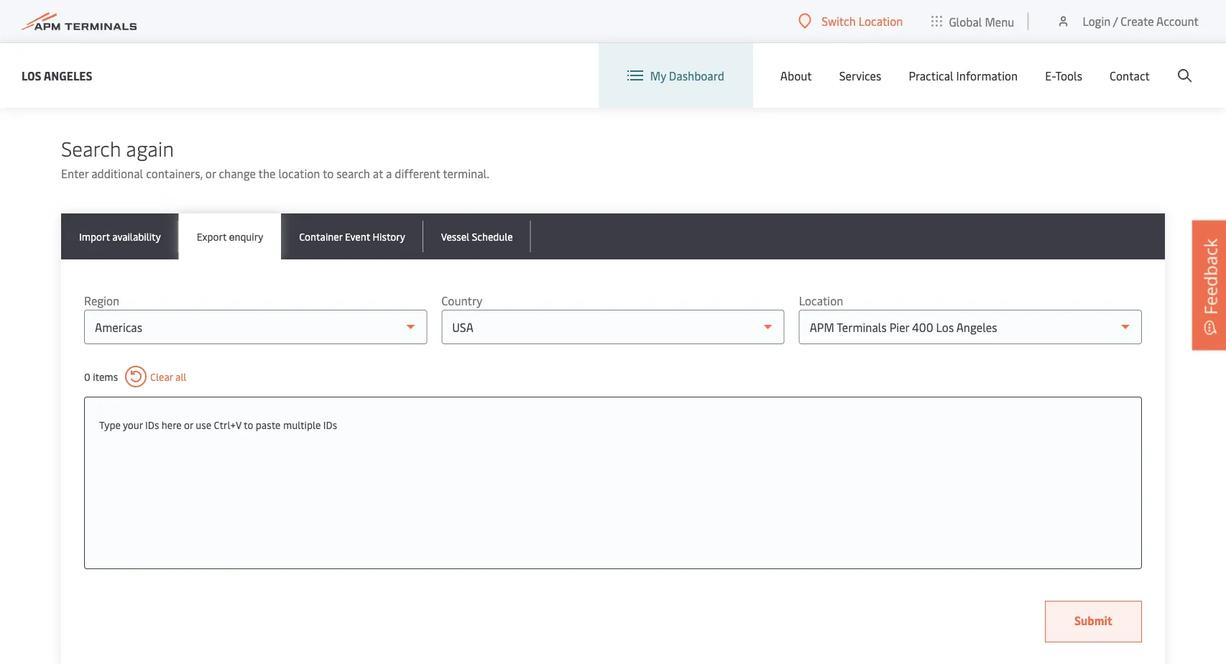 Task type: vqa. For each thing, say whether or not it's contained in the screenshot.
containers,
yes



Task type: describe. For each thing, give the bounding box(es) containing it.
schedule
[[472, 229, 513, 243]]

does
[[661, 34, 685, 50]]

0 vertical spatial information
[[383, 34, 445, 50]]

clear all
[[150, 370, 186, 384]]

type
[[99, 418, 121, 431]]

care
[[120, 34, 142, 50]]

services button
[[840, 43, 882, 108]]

different
[[395, 166, 440, 181]]

terminal.
[[443, 166, 490, 181]]

of
[[1046, 34, 1057, 50]]

is
[[447, 34, 456, 50]]

at
[[373, 166, 383, 181]]

feedback button
[[1193, 221, 1227, 350]]

location inside button
[[859, 13, 903, 29]]

any
[[796, 34, 814, 50]]

about
[[781, 68, 812, 83]]

items
[[93, 370, 118, 384]]

/
[[1114, 13, 1118, 29]]

e-tools button
[[1046, 43, 1083, 108]]

import availability button
[[61, 214, 179, 260]]

switch location button
[[799, 13, 903, 29]]

menu
[[985, 13, 1015, 29]]

ensure
[[238, 34, 273, 50]]

container
[[276, 34, 324, 50]]

feedback
[[1199, 239, 1222, 315]]

use
[[196, 418, 211, 431]]

a
[[386, 166, 392, 181]]

information
[[957, 68, 1018, 83]]

about button
[[781, 43, 812, 108]]

import
[[79, 229, 110, 243]]

tab list containing import availability
[[61, 214, 1165, 260]]

liability
[[817, 34, 855, 50]]

been
[[165, 34, 191, 50]]

e-tools
[[1046, 68, 1083, 83]]

create
[[1121, 13, 1154, 29]]

ctrl+v
[[214, 418, 241, 431]]

login / create account link
[[1056, 0, 1199, 42]]

clear all button
[[125, 366, 186, 388]]

global menu
[[949, 13, 1015, 29]]

search again enter additional containers, or change the location to search at a different terminal.
[[61, 134, 490, 181]]

to inside search again enter additional containers, or change the location to search at a different terminal.
[[323, 166, 334, 181]]

your
[[123, 418, 143, 431]]

my
[[651, 68, 666, 83]]

submit button
[[1045, 601, 1142, 643]]

has
[[145, 34, 163, 50]]

completeness
[[971, 34, 1043, 50]]

tools
[[1056, 68, 1083, 83]]

or inside due care has been taken to ensure container and vessel information is as accurate as possible. apm terminals does not however assume any liability for the correctness or completeness of the information provided.
[[958, 34, 969, 50]]

again
[[126, 134, 174, 161]]

container event history button
[[281, 214, 423, 260]]

global
[[949, 13, 982, 29]]

country
[[442, 293, 483, 308]]

vessel
[[349, 34, 381, 50]]

clear
[[150, 370, 173, 384]]

paste
[[256, 418, 281, 431]]

los angeles link
[[22, 67, 92, 84]]

contact button
[[1110, 43, 1150, 108]]

1 vertical spatial location
[[799, 293, 844, 308]]

possible.
[[534, 34, 578, 50]]

region
[[84, 293, 119, 308]]

not
[[688, 34, 705, 50]]

2 vertical spatial to
[[244, 418, 253, 431]]

or inside search again enter additional containers, or change the location to search at a different terminal.
[[206, 166, 216, 181]]

assume
[[754, 34, 794, 50]]

taken
[[193, 34, 222, 50]]

change
[[219, 166, 256, 181]]



Task type: locate. For each thing, give the bounding box(es) containing it.
containers,
[[146, 166, 203, 181]]

2 as from the left
[[519, 34, 531, 50]]

export еnquiry button
[[179, 214, 281, 260]]

for
[[858, 34, 873, 50]]

all
[[175, 370, 186, 384]]

as
[[458, 34, 470, 50], [519, 34, 531, 50]]

1 horizontal spatial the
[[875, 34, 893, 50]]

dashboard
[[669, 68, 725, 83]]

0 horizontal spatial location
[[799, 293, 844, 308]]

my dashboard button
[[628, 43, 725, 108]]

to inside due care has been taken to ensure container and vessel information is as accurate as possible. apm terminals does not however assume any liability for the correctness or completeness of the information provided.
[[225, 34, 236, 50]]

to
[[225, 34, 236, 50], [323, 166, 334, 181], [244, 418, 253, 431]]

information left is
[[383, 34, 445, 50]]

0 vertical spatial to
[[225, 34, 236, 50]]

global menu button
[[918, 0, 1029, 43]]

los angeles
[[22, 68, 92, 83]]

location
[[279, 166, 320, 181]]

2 horizontal spatial to
[[323, 166, 334, 181]]

the inside search again enter additional containers, or change the location to search at a different terminal.
[[258, 166, 276, 181]]

services
[[840, 68, 882, 83]]

the
[[875, 34, 893, 50], [1060, 34, 1077, 50], [258, 166, 276, 181]]

practical information button
[[909, 43, 1018, 108]]

1 horizontal spatial to
[[244, 418, 253, 431]]

vessel schedule button
[[423, 214, 531, 260]]

availability
[[112, 229, 161, 243]]

container event history
[[299, 229, 405, 243]]

1 horizontal spatial location
[[859, 13, 903, 29]]

practical
[[909, 68, 954, 83]]

2 vertical spatial or
[[184, 418, 193, 431]]

due
[[97, 34, 117, 50]]

here
[[162, 418, 182, 431]]

correctness
[[895, 34, 955, 50]]

history
[[373, 229, 405, 243]]

export
[[197, 229, 227, 243]]

1 vertical spatial to
[[323, 166, 334, 181]]

terminals
[[608, 34, 658, 50]]

or left change
[[206, 166, 216, 181]]

0 vertical spatial location
[[859, 13, 903, 29]]

tab list
[[61, 214, 1165, 260]]

2 horizontal spatial or
[[958, 34, 969, 50]]

1 horizontal spatial ids
[[323, 418, 337, 431]]

submit
[[1075, 613, 1113, 628]]

еnquiry
[[229, 229, 263, 243]]

switch
[[822, 13, 856, 29]]

2 ids from the left
[[323, 418, 337, 431]]

container
[[299, 229, 343, 243]]

import availability
[[79, 229, 161, 243]]

switch location
[[822, 13, 903, 29]]

additional
[[91, 166, 143, 181]]

angeles
[[44, 68, 92, 83]]

login
[[1083, 13, 1111, 29]]

0 horizontal spatial ids
[[145, 418, 159, 431]]

provided.
[[161, 52, 209, 68]]

the right for
[[875, 34, 893, 50]]

1 horizontal spatial as
[[519, 34, 531, 50]]

0 horizontal spatial or
[[184, 418, 193, 431]]

0 horizontal spatial as
[[458, 34, 470, 50]]

0 horizontal spatial information
[[97, 52, 158, 68]]

export еnquiry
[[197, 229, 263, 243]]

the right change
[[258, 166, 276, 181]]

apm
[[581, 34, 605, 50]]

1 horizontal spatial or
[[206, 166, 216, 181]]

search
[[61, 134, 121, 161]]

e-
[[1046, 68, 1056, 83]]

2 horizontal spatial the
[[1060, 34, 1077, 50]]

however
[[708, 34, 751, 50]]

the right the "of"
[[1060, 34, 1077, 50]]

type your ids here or use ctrl+v to paste multiple ids
[[99, 418, 337, 431]]

or down global
[[958, 34, 969, 50]]

accurate
[[472, 34, 517, 50]]

0
[[84, 370, 90, 384]]

los
[[22, 68, 41, 83]]

0 items
[[84, 370, 118, 384]]

1 as from the left
[[458, 34, 470, 50]]

ids right multiple
[[323, 418, 337, 431]]

None text field
[[99, 412, 1127, 438]]

contact
[[1110, 68, 1150, 83]]

vessel schedule
[[441, 229, 513, 243]]

information down care
[[97, 52, 158, 68]]

1 vertical spatial information
[[97, 52, 158, 68]]

and
[[327, 34, 346, 50]]

as right accurate
[[519, 34, 531, 50]]

0 horizontal spatial the
[[258, 166, 276, 181]]

search
[[337, 166, 370, 181]]

due care has been taken to ensure container and vessel information is as accurate as possible. apm terminals does not however assume any liability for the correctness or completeness of the information provided.
[[97, 34, 1077, 68]]

1 horizontal spatial information
[[383, 34, 445, 50]]

event
[[345, 229, 370, 243]]

to left search
[[323, 166, 334, 181]]

multiple
[[283, 418, 321, 431]]

my dashboard
[[651, 68, 725, 83]]

1 ids from the left
[[145, 418, 159, 431]]

0 horizontal spatial to
[[225, 34, 236, 50]]

to left paste
[[244, 418, 253, 431]]

login / create account
[[1083, 13, 1199, 29]]

ids
[[145, 418, 159, 431], [323, 418, 337, 431]]

practical information
[[909, 68, 1018, 83]]

as right is
[[458, 34, 470, 50]]

location
[[859, 13, 903, 29], [799, 293, 844, 308]]

or left use at the bottom left of page
[[184, 418, 193, 431]]

to right taken
[[225, 34, 236, 50]]

1 vertical spatial or
[[206, 166, 216, 181]]

0 vertical spatial or
[[958, 34, 969, 50]]

ids right the your
[[145, 418, 159, 431]]



